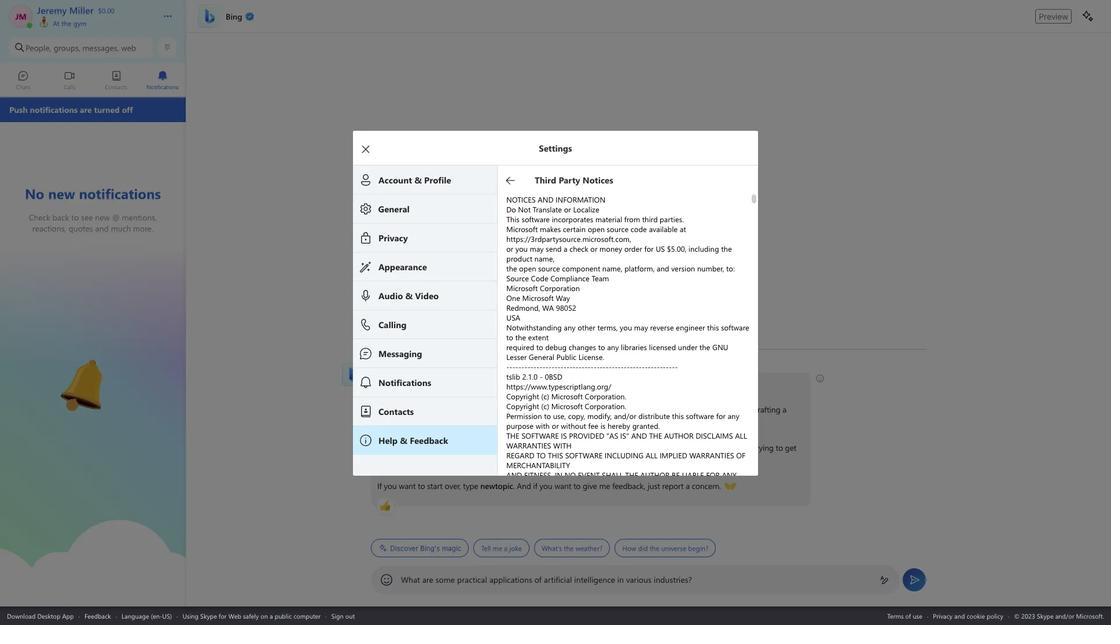 Task type: locate. For each thing, give the bounding box(es) containing it.
me,
[[712, 442, 724, 453]]

a inside button
[[504, 544, 508, 553]]

i left might at the bottom of the page
[[549, 442, 551, 453]]

download desktop app link
[[7, 612, 74, 620]]

1 horizontal spatial the
[[564, 544, 574, 553]]

discover bing's magic
[[390, 544, 462, 553]]

a left joke
[[504, 544, 508, 553]]

1 vertical spatial type
[[463, 481, 478, 492]]

1 horizontal spatial for
[[397, 417, 407, 428]]

of left artificial
[[535, 574, 542, 585]]

0 horizontal spatial type
[[419, 404, 435, 415]]

(en-
[[151, 612, 162, 620]]

bing, 9:24 am
[[371, 362, 414, 372]]

for right the story
[[397, 417, 407, 428]]

want
[[399, 481, 416, 492], [555, 481, 572, 492]]

0 horizontal spatial want
[[399, 481, 416, 492]]

web
[[121, 42, 136, 53]]

1 vertical spatial in
[[618, 574, 624, 585]]

what's the weather?
[[542, 544, 603, 553]]

0 vertical spatial of
[[437, 404, 444, 415]]

1 vertical spatial groups,
[[462, 417, 488, 428]]

how right ! at the bottom of the page
[[437, 379, 453, 390]]

in
[[454, 417, 460, 428]]

hey, this is bing ! how can i help you today?
[[378, 379, 530, 390]]

groups,
[[54, 42, 80, 53], [462, 417, 488, 428]]

0 horizontal spatial get
[[672, 442, 683, 453]]

how
[[437, 379, 453, 390], [623, 544, 637, 553]]

me left with
[[569, 417, 580, 428]]

computer
[[294, 612, 321, 620]]

sometimes
[[509, 442, 547, 453]]

joke
[[510, 544, 522, 553]]

us)
[[162, 612, 172, 620]]

0 horizontal spatial just
[[648, 481, 660, 492]]

any
[[405, 404, 417, 415]]

vegan
[[520, 404, 541, 415]]

2 horizontal spatial i'm
[[727, 442, 737, 453]]

2 horizontal spatial for
[[664, 404, 674, 415]]

type up curious
[[419, 404, 435, 415]]

various
[[627, 574, 652, 585]]

me right tell
[[493, 544, 503, 553]]

0 vertical spatial in
[[583, 404, 590, 415]]

the right at
[[62, 19, 71, 28]]

0 vertical spatial how
[[437, 379, 453, 390]]

of up kids.
[[437, 404, 444, 415]]

how left did
[[623, 544, 637, 553]]

a right the drafting
[[783, 404, 787, 415]]

universe
[[662, 544, 687, 553]]

sign out link
[[332, 612, 355, 620]]

language
[[122, 612, 149, 620]]

tell me a joke
[[481, 544, 522, 553]]

a
[[783, 404, 787, 415], [686, 481, 690, 492], [504, 544, 508, 553], [270, 612, 273, 620]]

you right "if"
[[384, 481, 397, 492]]

app
[[62, 612, 74, 620]]

0 vertical spatial just
[[739, 442, 752, 453]]

messages,
[[83, 42, 119, 53]]

privacy and cookie policy
[[934, 612, 1004, 620]]

0 horizontal spatial groups,
[[54, 42, 80, 53]]

kids.
[[436, 417, 451, 428]]

in inside ask me any type of question, like finding vegan restaurants in cambridge, itinerary for your trip to europe or drafting a story for curious kids. in groups, remember to mention me with @bing. i'm an ai preview, so i'm still learning. sometimes i might say something weird. don't get mad at me, i'm just trying to get better! if you want to start over, type
[[583, 404, 590, 415]]

1 vertical spatial how
[[623, 544, 637, 553]]

for left your
[[664, 404, 674, 415]]

2 horizontal spatial of
[[906, 612, 912, 620]]

i right can
[[469, 379, 471, 390]]

using
[[183, 612, 199, 620]]

practical
[[457, 574, 487, 585]]

1 horizontal spatial groups,
[[462, 417, 488, 428]]

language (en-us)
[[122, 612, 172, 620]]

1 vertical spatial i
[[549, 442, 551, 453]]

learning.
[[477, 442, 507, 453]]

1 vertical spatial just
[[648, 481, 660, 492]]

type
[[419, 404, 435, 415], [463, 481, 478, 492]]

0 vertical spatial groups,
[[54, 42, 80, 53]]

can
[[455, 379, 467, 390]]

i inside ask me any type of question, like finding vegan restaurants in cambridge, itinerary for your trip to europe or drafting a story for curious kids. in groups, remember to mention me with @bing. i'm an ai preview, so i'm still learning. sometimes i might say something weird. don't get mad at me, i'm just trying to get better! if you want to start over, type
[[549, 442, 551, 453]]

2 horizontal spatial you
[[540, 481, 553, 492]]

to down vegan
[[528, 417, 536, 428]]

0 vertical spatial i
[[469, 379, 471, 390]]

for left web
[[219, 612, 227, 620]]

in
[[583, 404, 590, 415], [618, 574, 624, 585]]

tab list
[[0, 65, 186, 97]]

might
[[554, 442, 574, 453]]

the
[[62, 19, 71, 28], [564, 544, 574, 553], [650, 544, 660, 553]]

how inside button
[[623, 544, 637, 553]]

today?
[[505, 379, 528, 390]]

want left "give"
[[555, 481, 572, 492]]

0 horizontal spatial the
[[62, 19, 71, 28]]

!
[[432, 379, 434, 390]]

0 horizontal spatial of
[[437, 404, 444, 415]]

like
[[480, 404, 491, 415]]

of left "use"
[[906, 612, 912, 620]]

groups, inside button
[[54, 42, 80, 53]]

i'm
[[378, 442, 388, 453], [450, 442, 461, 453], [727, 442, 737, 453]]

1 horizontal spatial how
[[623, 544, 637, 553]]

the for at
[[62, 19, 71, 28]]

download
[[7, 612, 36, 620]]

want left start
[[399, 481, 416, 492]]

just left trying
[[739, 442, 752, 453]]

the right the what's
[[564, 544, 574, 553]]

at the gym
[[51, 19, 87, 28]]

report
[[662, 481, 684, 492]]

or
[[744, 404, 751, 415]]

0 horizontal spatial for
[[219, 612, 227, 620]]

1 i'm from the left
[[378, 442, 388, 453]]

Type a message text field
[[401, 574, 871, 585]]

what's
[[542, 544, 562, 553]]

an
[[390, 442, 399, 453]]

type right over,
[[463, 481, 478, 492]]

1 horizontal spatial i'm
[[450, 442, 461, 453]]

(openhands)
[[725, 480, 768, 491]]

you right if
[[540, 481, 553, 492]]

you right help
[[490, 379, 503, 390]]

1 horizontal spatial get
[[786, 442, 797, 453]]

bing's
[[420, 544, 440, 553]]

just left report
[[648, 481, 660, 492]]

2 horizontal spatial the
[[650, 544, 660, 553]]

in left the various
[[618, 574, 624, 585]]

in up with
[[583, 404, 590, 415]]

9:24
[[388, 362, 401, 372]]

(smileeyes)
[[531, 378, 569, 389]]

people, groups, messages, web button
[[9, 37, 153, 58]]

using skype for web safely on a public computer link
[[183, 612, 321, 620]]

bing,
[[371, 362, 386, 372]]

gym
[[73, 19, 87, 28]]

1 want from the left
[[399, 481, 416, 492]]

tell
[[481, 544, 491, 553]]

i'm left an
[[378, 442, 388, 453]]

i'm right so
[[450, 442, 461, 453]]

0 horizontal spatial how
[[437, 379, 453, 390]]

get right trying
[[786, 442, 797, 453]]

the for what's
[[564, 544, 574, 553]]

mad
[[685, 442, 701, 453]]

groups, down like
[[462, 417, 488, 428]]

am
[[403, 362, 414, 372]]

0 horizontal spatial you
[[384, 481, 397, 492]]

hey,
[[378, 379, 392, 390]]

i'm right me,
[[727, 442, 737, 453]]

2 vertical spatial of
[[906, 612, 912, 620]]

1 horizontal spatial type
[[463, 481, 478, 492]]

download desktop app
[[7, 612, 74, 620]]

the right did
[[650, 544, 660, 553]]

0 horizontal spatial in
[[583, 404, 590, 415]]

1 horizontal spatial just
[[739, 442, 752, 453]]

out
[[346, 612, 355, 620]]

concern.
[[692, 481, 722, 492]]

1 vertical spatial for
[[397, 417, 407, 428]]

1 horizontal spatial in
[[618, 574, 624, 585]]

europe
[[717, 404, 742, 415]]

policy
[[987, 612, 1004, 620]]

a inside ask me any type of question, like finding vegan restaurants in cambridge, itinerary for your trip to europe or drafting a story for curious kids. in groups, remember to mention me with @bing. i'm an ai preview, so i'm still learning. sometimes i might say something weird. don't get mad at me, i'm just trying to get better! if you want to start over, type
[[783, 404, 787, 415]]

your
[[676, 404, 692, 415]]

people, groups, messages, web
[[25, 42, 136, 53]]

skype
[[200, 612, 217, 620]]

1 horizontal spatial want
[[555, 481, 572, 492]]

did
[[638, 544, 648, 553]]

bing
[[416, 379, 432, 390]]

trip
[[694, 404, 706, 415]]

0 horizontal spatial i'm
[[378, 442, 388, 453]]

get left the "mad"
[[672, 442, 683, 453]]

1 horizontal spatial i
[[549, 442, 551, 453]]

finding
[[493, 404, 518, 415]]

better!
[[378, 455, 401, 466]]

mention
[[538, 417, 567, 428]]

applications
[[490, 574, 533, 585]]

privacy and cookie policy link
[[934, 612, 1004, 620]]

industries?
[[654, 574, 692, 585]]

groups, down at the gym
[[54, 42, 80, 53]]

1 horizontal spatial of
[[535, 574, 542, 585]]



Task type: describe. For each thing, give the bounding box(es) containing it.
me inside button
[[493, 544, 503, 553]]

public
[[275, 612, 292, 620]]

how did the universe begin? button
[[615, 539, 716, 558]]

are
[[423, 574, 434, 585]]

@bing.
[[599, 417, 624, 428]]

discover
[[390, 544, 418, 553]]

restaurants
[[543, 404, 581, 415]]

to right trying
[[776, 442, 783, 453]]

what's the weather? button
[[534, 539, 611, 558]]

magic
[[442, 544, 462, 553]]

to left start
[[418, 481, 425, 492]]

begin?
[[689, 544, 709, 553]]

how did the universe begin?
[[623, 544, 709, 553]]

2 vertical spatial for
[[219, 612, 227, 620]]

so
[[440, 442, 448, 453]]

ask
[[378, 404, 390, 415]]

remember
[[490, 417, 526, 428]]

just inside ask me any type of question, like finding vegan restaurants in cambridge, itinerary for your trip to europe or drafting a story for curious kids. in groups, remember to mention me with @bing. i'm an ai preview, so i'm still learning. sometimes i might say something weird. don't get mad at me, i'm just trying to get better! if you want to start over, type
[[739, 442, 752, 453]]

1 horizontal spatial you
[[490, 379, 503, 390]]

a right on
[[270, 612, 273, 620]]

2 want from the left
[[555, 481, 572, 492]]

ask me any type of question, like finding vegan restaurants in cambridge, itinerary for your trip to europe or drafting a story for curious kids. in groups, remember to mention me with @bing. i'm an ai preview, so i'm still learning. sometimes i might say something weird. don't get mad at me, i'm just trying to get better! if you want to start over, type
[[378, 404, 799, 492]]

using skype for web safely on a public computer
[[183, 612, 321, 620]]

use
[[913, 612, 923, 620]]

to left "give"
[[574, 481, 581, 492]]

0 vertical spatial for
[[664, 404, 674, 415]]

and
[[955, 612, 965, 620]]

privacy
[[934, 612, 953, 620]]

preview,
[[410, 442, 438, 453]]

drafting
[[753, 404, 781, 415]]

itinerary
[[634, 404, 662, 415]]

terms of use
[[888, 612, 923, 620]]

cambridge,
[[592, 404, 632, 415]]

terms of use link
[[888, 612, 923, 620]]

if
[[533, 481, 538, 492]]

web
[[229, 612, 241, 620]]

feedback
[[84, 612, 111, 620]]

me right "give"
[[600, 481, 611, 492]]

weird.
[[628, 442, 649, 453]]

sign
[[332, 612, 344, 620]]

sign out
[[332, 612, 355, 620]]

newtopic . and if you want to give me feedback, just report a concern.
[[481, 481, 724, 492]]

over,
[[445, 481, 461, 492]]

at the gym button
[[37, 16, 152, 28]]

me left any
[[392, 404, 403, 415]]

newtopic
[[481, 481, 513, 492]]

language (en-us) link
[[122, 612, 172, 620]]

you inside ask me any type of question, like finding vegan restaurants in cambridge, itinerary for your trip to europe or drafting a story for curious kids. in groups, remember to mention me with @bing. i'm an ai preview, so i'm still learning. sometimes i might say something weird. don't get mad at me, i'm just trying to get better! if you want to start over, type
[[384, 481, 397, 492]]

0 horizontal spatial i
[[469, 379, 471, 390]]

on
[[261, 612, 268, 620]]

this
[[394, 379, 407, 390]]

don't
[[651, 442, 670, 453]]

story
[[378, 417, 395, 428]]

third party notices dialog
[[353, 131, 776, 625]]

if
[[378, 481, 382, 492]]

with
[[582, 417, 597, 428]]

a right report
[[686, 481, 690, 492]]

3 i'm from the left
[[727, 442, 737, 453]]

artificial
[[544, 574, 572, 585]]

1 get from the left
[[672, 442, 683, 453]]

ai
[[401, 442, 408, 453]]

2 i'm from the left
[[450, 442, 461, 453]]

to right the trip
[[708, 404, 715, 415]]

want inside ask me any type of question, like finding vegan restaurants in cambridge, itinerary for your trip to europe or drafting a story for curious kids. in groups, remember to mention me with @bing. i'm an ai preview, so i'm still learning. sometimes i might say something weird. don't get mad at me, i'm just trying to get better! if you want to start over, type
[[399, 481, 416, 492]]

groups, inside ask me any type of question, like finding vegan restaurants in cambridge, itinerary for your trip to europe or drafting a story for curious kids. in groups, remember to mention me with @bing. i'm an ai preview, so i'm still learning. sometimes i might say something weird. don't get mad at me, i'm just trying to get better! if you want to start over, type
[[462, 417, 488, 428]]

terms
[[888, 612, 904, 620]]

feedback,
[[613, 481, 646, 492]]

question,
[[446, 404, 478, 415]]

help
[[473, 379, 488, 390]]

say
[[576, 442, 587, 453]]

some
[[436, 574, 455, 585]]

tell me a joke button
[[474, 539, 530, 558]]

trying
[[754, 442, 774, 453]]

2 get from the left
[[786, 442, 797, 453]]

is
[[409, 379, 414, 390]]

safely
[[243, 612, 259, 620]]

weather?
[[576, 544, 603, 553]]

feedback link
[[84, 612, 111, 620]]

curious
[[409, 417, 434, 428]]

something
[[589, 442, 626, 453]]

intelligence
[[575, 574, 616, 585]]

1 vertical spatial of
[[535, 574, 542, 585]]

at
[[703, 442, 710, 453]]

desktop
[[37, 612, 60, 620]]

people,
[[25, 42, 51, 53]]

bell
[[58, 355, 73, 367]]

0 vertical spatial type
[[419, 404, 435, 415]]

of inside ask me any type of question, like finding vegan restaurants in cambridge, itinerary for your trip to europe or drafting a story for curious kids. in groups, remember to mention me with @bing. i'm an ai preview, so i'm still learning. sometimes i might say something weird. don't get mad at me, i'm just trying to get better! if you want to start over, type
[[437, 404, 444, 415]]



Task type: vqa. For each thing, say whether or not it's contained in the screenshot.
the to the middle
yes



